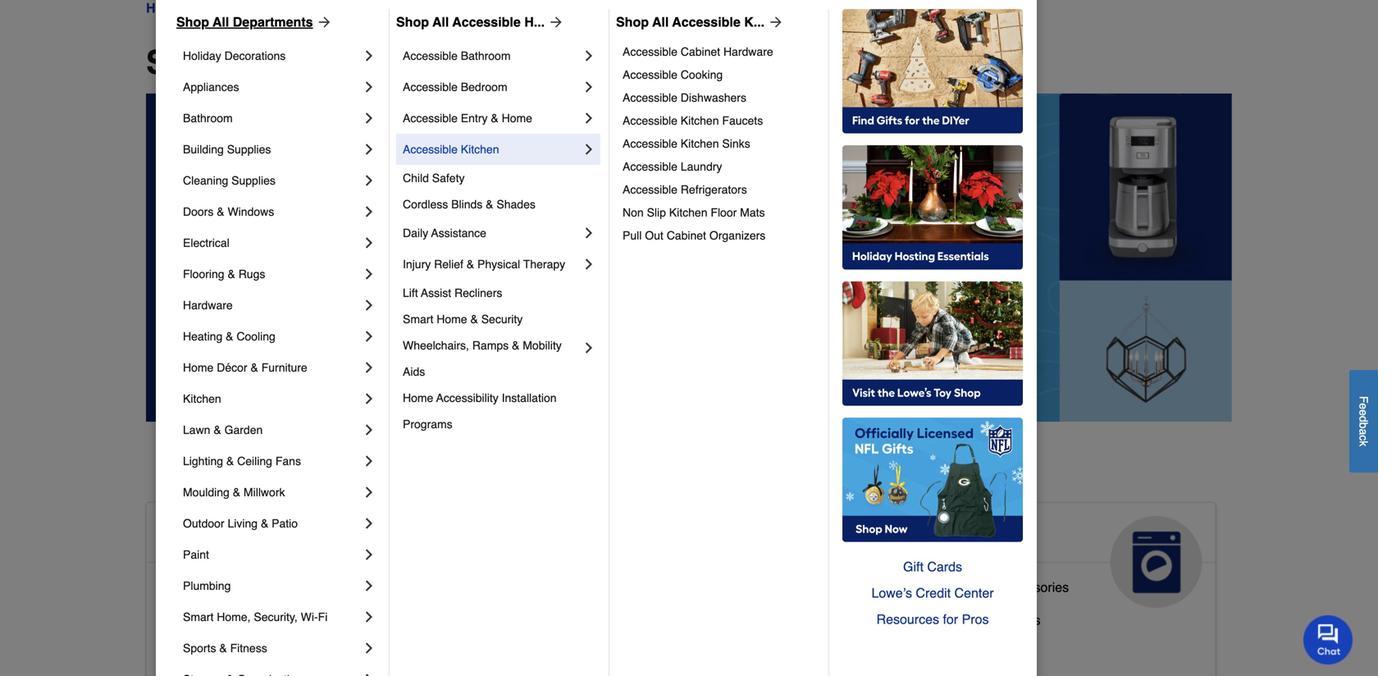Task type: locate. For each thing, give the bounding box(es) containing it.
& right 'relief'
[[467, 258, 475, 271]]

supplies
[[227, 143, 271, 156], [232, 174, 276, 187], [584, 606, 635, 621]]

kitchen up lawn
[[183, 392, 221, 405]]

0 vertical spatial accessible bathroom link
[[403, 40, 581, 71]]

wheelchairs, ramps & mobility aids
[[403, 339, 565, 378]]

0 horizontal spatial accessible bathroom
[[160, 580, 283, 595]]

0 vertical spatial smart
[[403, 313, 434, 326]]

chevron right image for daily assistance
[[581, 225, 598, 241]]

all inside shop all accessible k... link
[[653, 14, 669, 30]]

accessible kitchen sinks link
[[623, 132, 818, 155]]

shop
[[176, 14, 209, 30], [396, 14, 429, 30], [616, 14, 649, 30]]

1 vertical spatial appliances link
[[878, 503, 1216, 608]]

chevron right image for building supplies
[[361, 141, 378, 158]]

appliances down holiday
[[183, 80, 239, 94]]

0 vertical spatial accessible entry & home link
[[403, 103, 581, 134]]

holiday
[[183, 49, 221, 62]]

installation
[[502, 392, 557, 405]]

2 horizontal spatial shop
[[616, 14, 649, 30]]

kitchen inside non slip kitchen floor mats "link"
[[670, 206, 708, 219]]

lowe's credit center
[[872, 586, 994, 601]]

1 vertical spatial furniture
[[651, 639, 703, 654]]

accessible bedroom up the sports & fitness
[[160, 613, 280, 628]]

1 vertical spatial accessible entry & home link
[[160, 642, 308, 675]]

accessible kitchen sinks
[[623, 137, 751, 150]]

arrow right image inside the shop all departments "link"
[[313, 14, 333, 30]]

1 vertical spatial entry
[[226, 645, 257, 661]]

1 vertical spatial accessible entry & home
[[160, 645, 308, 661]]

outdoor
[[183, 517, 225, 530]]

accessible entry & home for the rightmost accessible entry & home link
[[403, 112, 533, 125]]

injury relief & physical therapy link
[[403, 249, 581, 280]]

daily assistance link
[[403, 218, 581, 249]]

1 horizontal spatial accessible entry & home
[[403, 112, 533, 125]]

accessible entry & home
[[403, 112, 533, 125], [160, 645, 308, 661]]

chevron right image for wheelchairs, ramps & mobility aids
[[581, 340, 598, 356]]

mats
[[740, 206, 765, 219]]

moulding & millwork
[[183, 486, 285, 499]]

departments for shop all departments
[[233, 14, 313, 30]]

supplies up the windows
[[232, 174, 276, 187]]

chevron right image for electrical
[[361, 235, 378, 251]]

kitchen up accessible kitchen sinks
[[681, 114, 719, 127]]

2 vertical spatial supplies
[[584, 606, 635, 621]]

1 horizontal spatial shop
[[396, 14, 429, 30]]

1 vertical spatial bedroom
[[226, 613, 280, 628]]

beverage
[[892, 613, 948, 628]]

1 vertical spatial supplies
[[232, 174, 276, 187]]

0 horizontal spatial entry
[[226, 645, 257, 661]]

bedroom
[[461, 80, 508, 94], [226, 613, 280, 628]]

entry up the accessible kitchen link
[[461, 112, 488, 125]]

1 horizontal spatial pet
[[632, 523, 668, 549]]

1 horizontal spatial accessible entry & home link
[[403, 103, 581, 134]]

cordless blinds & shades link
[[403, 191, 598, 218]]

0 horizontal spatial appliances link
[[183, 71, 361, 103]]

& down recliners
[[471, 313, 478, 326]]

chevron right image for accessible bedroom
[[581, 79, 598, 95]]

& right blinds
[[486, 198, 494, 211]]

0 vertical spatial cabinet
[[681, 45, 721, 58]]

supplies up cleaning supplies
[[227, 143, 271, 156]]

0 horizontal spatial furniture
[[262, 361, 308, 374]]

credit
[[916, 586, 951, 601]]

paint
[[183, 548, 209, 561]]

kitchen up child safety "link"
[[461, 143, 499, 156]]

aids
[[403, 365, 425, 378]]

0 vertical spatial departments
[[233, 14, 313, 30]]

0 vertical spatial bedroom
[[461, 80, 508, 94]]

cabinet up cooking
[[681, 45, 721, 58]]

1 vertical spatial pet
[[526, 639, 545, 654]]

accessible bathroom
[[403, 49, 511, 62], [160, 580, 283, 595]]

moulding & millwork link
[[183, 477, 361, 508]]

chevron right image for accessible entry & home
[[581, 110, 598, 126]]

safety
[[432, 172, 465, 185]]

bathroom up smart home, security, wi-fi
[[226, 580, 283, 595]]

arrow right image inside "shop all accessible h..." link
[[545, 14, 565, 30]]

accessible kitchen faucets link
[[623, 109, 818, 132]]

kitchen down accessible refrigerators
[[670, 206, 708, 219]]

shop all accessible h...
[[396, 14, 545, 30]]

f e e d b a c k button
[[1350, 370, 1379, 473]]

paint link
[[183, 539, 361, 570]]

departments inside "link"
[[233, 14, 313, 30]]

accessible entry & home up "accessible kitchen"
[[403, 112, 533, 125]]

& right houses,
[[638, 639, 647, 654]]

child safety
[[403, 172, 465, 185]]

pet
[[632, 523, 668, 549], [526, 639, 545, 654]]

0 horizontal spatial smart
[[183, 611, 214, 624]]

cabinet
[[681, 45, 721, 58], [667, 229, 707, 242]]

bathroom down "shop all accessible h..." link
[[461, 49, 511, 62]]

bedroom up the accessible kitchen link
[[461, 80, 508, 94]]

1 vertical spatial accessible bathroom link
[[160, 576, 283, 609]]

& up the accessible kitchen link
[[491, 112, 499, 125]]

0 horizontal spatial arrow right image
[[313, 14, 333, 30]]

injury
[[403, 258, 431, 271]]

pros
[[962, 612, 989, 627]]

gift cards
[[904, 559, 963, 575]]

shop for shop all accessible h...
[[396, 14, 429, 30]]

supplies for building supplies
[[227, 143, 271, 156]]

smart down lift
[[403, 313, 434, 326]]

accessible bedroom up "accessible kitchen"
[[403, 80, 508, 94]]

care
[[526, 549, 577, 575]]

resources for pros
[[877, 612, 989, 627]]

chat invite button image
[[1304, 615, 1354, 665]]

outdoor living & patio link
[[183, 508, 361, 539]]

1 vertical spatial appliances
[[892, 523, 1014, 549]]

accessible bathroom link up home,
[[160, 576, 283, 609]]

chevron right image for outdoor living & patio
[[361, 515, 378, 532]]

animal & pet care image
[[745, 516, 837, 608]]

lawn
[[183, 424, 211, 437]]

0 horizontal spatial appliances
[[183, 80, 239, 94]]

appliances up cards
[[892, 523, 1014, 549]]

1 vertical spatial smart
[[183, 611, 214, 624]]

0 horizontal spatial pet
[[526, 639, 545, 654]]

1 horizontal spatial entry
[[461, 112, 488, 125]]

e up b
[[1358, 409, 1371, 416]]

1 vertical spatial accessible bedroom
[[160, 613, 280, 628]]

find gifts for the diyer. image
[[843, 9, 1024, 134]]

security,
[[254, 611, 298, 624]]

1 horizontal spatial arrow right image
[[545, 14, 565, 30]]

2 shop from the left
[[396, 14, 429, 30]]

0 horizontal spatial accessible entry & home link
[[160, 642, 308, 675]]

1 vertical spatial cabinet
[[667, 229, 707, 242]]

3 shop from the left
[[616, 14, 649, 30]]

1 vertical spatial departments
[[287, 44, 488, 81]]

livestock
[[526, 606, 581, 621]]

0 vertical spatial accessible bedroom link
[[403, 71, 581, 103]]

k
[[1358, 441, 1371, 447]]

accessible cabinet hardware
[[623, 45, 774, 58]]

accessible bathroom up home,
[[160, 580, 283, 595]]

cooling
[[237, 330, 276, 343]]

hardware down k...
[[724, 45, 774, 58]]

accessible bathroom link
[[403, 40, 581, 71], [160, 576, 283, 609]]

home accessibility installation programs
[[403, 392, 560, 431]]

& right doors
[[217, 205, 225, 218]]

garden
[[225, 424, 263, 437]]

all inside the shop all departments "link"
[[213, 14, 229, 30]]

all
[[213, 14, 229, 30], [433, 14, 449, 30], [653, 14, 669, 30], [237, 44, 278, 81]]

1 horizontal spatial hardware
[[724, 45, 774, 58]]

all inside "shop all accessible h..." link
[[433, 14, 449, 30]]

appliance
[[892, 580, 949, 595]]

holiday decorations link
[[183, 40, 361, 71]]

1 shop from the left
[[176, 14, 209, 30]]

0 vertical spatial accessible bedroom
[[403, 80, 508, 94]]

0 horizontal spatial accessible entry & home
[[160, 645, 308, 661]]

mobility
[[523, 339, 562, 352]]

0 vertical spatial accessible entry & home
[[403, 112, 533, 125]]

chevron right image for flooring & rugs
[[361, 266, 378, 282]]

flooring & rugs
[[183, 268, 265, 281]]

accessible entry & home down home,
[[160, 645, 308, 661]]

appliances
[[183, 80, 239, 94], [892, 523, 1014, 549]]

outdoor living & patio
[[183, 517, 298, 530]]

flooring
[[183, 268, 225, 281]]

& right animal
[[609, 523, 625, 549]]

chevron right image for kitchen
[[361, 391, 378, 407]]

officially licensed n f l gifts. shop now. image
[[843, 418, 1024, 543]]

smart home & security link
[[403, 306, 598, 332]]

0 horizontal spatial shop
[[176, 14, 209, 30]]

building supplies link
[[183, 134, 361, 165]]

e
[[1358, 403, 1371, 409], [1358, 409, 1371, 416]]

chevron right image for accessible kitchen
[[581, 141, 598, 158]]

furniture down heating & cooling link
[[262, 361, 308, 374]]

0 horizontal spatial accessible bedroom
[[160, 613, 280, 628]]

bathroom up building
[[183, 112, 233, 125]]

accessible entry & home for bottommost accessible entry & home link
[[160, 645, 308, 661]]

assist
[[421, 286, 452, 300]]

shop all departments
[[176, 14, 313, 30]]

heating & cooling
[[183, 330, 276, 343]]

center
[[955, 586, 994, 601]]

appliances link down decorations
[[183, 71, 361, 103]]

arrow right image for shop all departments
[[313, 14, 333, 30]]

lowe's credit center link
[[843, 580, 1024, 607]]

accessible dishwashers
[[623, 91, 747, 104]]

programs
[[403, 418, 453, 431]]

animal & pet care link
[[513, 503, 850, 608]]

kitchen inside the accessible kitchen link
[[461, 143, 499, 156]]

lowe's
[[872, 586, 913, 601]]

a
[[1358, 429, 1371, 435]]

kitchen inside accessible kitchen faucets link
[[681, 114, 719, 127]]

shop all accessible k... link
[[616, 12, 785, 32]]

accessible bedroom link up the sports & fitness
[[160, 609, 280, 642]]

accessible bedroom for topmost accessible bedroom link
[[403, 80, 508, 94]]

1 horizontal spatial accessible bedroom link
[[403, 71, 581, 103]]

0 vertical spatial supplies
[[227, 143, 271, 156]]

accessible kitchen
[[403, 143, 499, 156]]

1 vertical spatial accessible bedroom link
[[160, 609, 280, 642]]

& left patio
[[261, 517, 269, 530]]

chevron right image
[[361, 48, 378, 64], [581, 110, 598, 126], [361, 141, 378, 158], [361, 204, 378, 220], [581, 225, 598, 241], [361, 391, 378, 407], [361, 422, 378, 438], [361, 453, 378, 469], [361, 484, 378, 501], [361, 609, 378, 625], [361, 640, 378, 657], [361, 671, 378, 676]]

accessible entry & home link down home,
[[160, 642, 308, 675]]

bedroom up fitness
[[226, 613, 280, 628]]

gift cards link
[[843, 554, 1024, 580]]

accessible entry & home link up "accessible kitchen"
[[403, 103, 581, 134]]

chillers
[[997, 613, 1041, 628]]

0 vertical spatial pet
[[632, 523, 668, 549]]

2 arrow right image from the left
[[545, 14, 565, 30]]

all for shop all departments
[[213, 14, 229, 30]]

gift
[[904, 559, 924, 575]]

entry down home,
[[226, 645, 257, 661]]

accessible bathroom link down "shop all accessible h..." link
[[403, 40, 581, 71]]

1 horizontal spatial smart
[[403, 313, 434, 326]]

accessible laundry link
[[623, 155, 818, 178]]

hardware down flooring
[[183, 299, 233, 312]]

furniture right houses,
[[651, 639, 703, 654]]

sinks
[[723, 137, 751, 150]]

hardware
[[724, 45, 774, 58], [183, 299, 233, 312]]

arrow right image
[[313, 14, 333, 30], [545, 14, 565, 30]]

1 horizontal spatial accessible bedroom
[[403, 80, 508, 94]]

accessible bedroom link up the accessible kitchen link
[[403, 71, 581, 103]]

chevron right image for hardware
[[361, 297, 378, 314]]

& right lawn
[[214, 424, 221, 437]]

home inside home accessibility installation programs
[[403, 392, 434, 405]]

lift assist recliners
[[403, 286, 503, 300]]

home link
[[146, 0, 183, 18]]

0 vertical spatial bathroom
[[461, 49, 511, 62]]

livestock supplies link
[[526, 602, 635, 635]]

resources for pros link
[[843, 607, 1024, 633]]

smart up sports
[[183, 611, 214, 624]]

chevron right image for doors & windows
[[361, 204, 378, 220]]

supplies up houses,
[[584, 606, 635, 621]]

& left ceiling
[[226, 455, 234, 468]]

shop inside "link"
[[176, 14, 209, 30]]

1 vertical spatial hardware
[[183, 299, 233, 312]]

kitchen up laundry
[[681, 137, 719, 150]]

0 vertical spatial appliances link
[[183, 71, 361, 103]]

parts
[[953, 580, 983, 595]]

b
[[1358, 422, 1371, 429]]

0 vertical spatial accessible bathroom
[[403, 49, 511, 62]]

accessible bathroom down shop all accessible h...
[[403, 49, 511, 62]]

& right ramps
[[512, 339, 520, 352]]

1 horizontal spatial furniture
[[651, 639, 703, 654]]

1 arrow right image from the left
[[313, 14, 333, 30]]

chevron right image for lawn & garden
[[361, 422, 378, 438]]

chevron right image for plumbing
[[361, 578, 378, 594]]

chevron right image
[[581, 48, 598, 64], [361, 79, 378, 95], [581, 79, 598, 95], [361, 110, 378, 126], [581, 141, 598, 158], [361, 172, 378, 189], [361, 235, 378, 251], [581, 256, 598, 273], [361, 266, 378, 282], [361, 297, 378, 314], [361, 328, 378, 345], [581, 340, 598, 356], [361, 360, 378, 376], [361, 515, 378, 532], [361, 547, 378, 563], [361, 578, 378, 594]]

0 vertical spatial entry
[[461, 112, 488, 125]]

daily
[[403, 227, 429, 240]]

0 vertical spatial furniture
[[262, 361, 308, 374]]

2 vertical spatial bathroom
[[226, 580, 283, 595]]

accessible home
[[160, 523, 350, 549]]

0 horizontal spatial accessible bedroom link
[[160, 609, 280, 642]]

furniture
[[262, 361, 308, 374], [651, 639, 703, 654]]

shop for shop all departments
[[176, 14, 209, 30]]

wi-
[[301, 611, 318, 624]]

e up the 'd'
[[1358, 403, 1371, 409]]

cabinet down the non slip kitchen floor mats
[[667, 229, 707, 242]]

appliances link up 'chillers'
[[878, 503, 1216, 608]]

décor
[[217, 361, 248, 374]]

kitchen inside "accessible kitchen sinks" link
[[681, 137, 719, 150]]

wheelchairs, ramps & mobility aids link
[[403, 332, 581, 385]]



Task type: vqa. For each thing, say whether or not it's contained in the screenshot.
'certified'
no



Task type: describe. For each thing, give the bounding box(es) containing it.
d
[[1358, 416, 1371, 422]]

wheelchairs,
[[403, 339, 469, 352]]

supplies for cleaning supplies
[[232, 174, 276, 187]]

chevron right image for holiday decorations
[[361, 48, 378, 64]]

h...
[[525, 14, 545, 30]]

pull out cabinet organizers
[[623, 229, 766, 242]]

chevron right image for moulding & millwork
[[361, 484, 378, 501]]

chevron right image for smart home, security, wi-fi
[[361, 609, 378, 625]]

pull
[[623, 229, 642, 242]]

electrical
[[183, 236, 230, 250]]

chevron right image for paint
[[361, 547, 378, 563]]

shop all departments link
[[176, 12, 333, 32]]

living
[[228, 517, 258, 530]]

pull out cabinet organizers link
[[623, 224, 818, 247]]

pet beds, houses, & furniture link
[[526, 635, 703, 668]]

beverage & wine chillers
[[892, 613, 1041, 628]]

laundry
[[681, 160, 723, 173]]

enjoy savings year-round. no matter what you're shopping for, find what you need at a great price. image
[[146, 94, 1233, 422]]

smart for smart home, security, wi-fi
[[183, 611, 214, 624]]

k...
[[745, 14, 765, 30]]

non slip kitchen floor mats
[[623, 206, 765, 219]]

chevron right image for appliances
[[361, 79, 378, 95]]

accessibility
[[437, 392, 499, 405]]

chevron right image for injury relief & physical therapy
[[581, 256, 598, 273]]

injury relief & physical therapy
[[403, 258, 566, 271]]

shop all accessible k...
[[616, 14, 765, 30]]

smart home & security
[[403, 313, 523, 326]]

houses,
[[586, 639, 635, 654]]

0 vertical spatial hardware
[[724, 45, 774, 58]]

cards
[[928, 559, 963, 575]]

home accessibility installation programs link
[[403, 385, 598, 437]]

lift
[[403, 286, 418, 300]]

1 horizontal spatial appliances link
[[878, 503, 1216, 608]]

& left rugs
[[228, 268, 235, 281]]

for
[[943, 612, 959, 627]]

shop all accessible h... link
[[396, 12, 565, 32]]

resources
[[877, 612, 940, 627]]

fi
[[318, 611, 328, 624]]

1 horizontal spatial accessible bathroom link
[[403, 40, 581, 71]]

1 horizontal spatial accessible bathroom
[[403, 49, 511, 62]]

patio
[[272, 517, 298, 530]]

lawn & garden link
[[183, 414, 361, 446]]

lawn & garden
[[183, 424, 263, 437]]

arrow right image
[[765, 14, 785, 30]]

accessible kitchen link
[[403, 134, 581, 165]]

dishwashers
[[681, 91, 747, 104]]

refrigerators
[[681, 183, 748, 196]]

beds,
[[549, 639, 583, 654]]

assistance
[[431, 227, 487, 240]]

livestock supplies
[[526, 606, 635, 621]]

0 vertical spatial appliances
[[183, 80, 239, 94]]

0 horizontal spatial bedroom
[[226, 613, 280, 628]]

lighting
[[183, 455, 223, 468]]

ramps
[[473, 339, 509, 352]]

millwork
[[244, 486, 285, 499]]

smart for smart home & security
[[403, 313, 434, 326]]

chevron right image for lighting & ceiling fans
[[361, 453, 378, 469]]

holiday decorations
[[183, 49, 286, 62]]

plumbing
[[183, 579, 231, 593]]

1 horizontal spatial bedroom
[[461, 80, 508, 94]]

accessible bedroom for the leftmost accessible bedroom link
[[160, 613, 280, 628]]

accessible refrigerators link
[[623, 178, 818, 201]]

cleaning supplies link
[[183, 165, 361, 196]]

lighting & ceiling fans link
[[183, 446, 361, 477]]

2 e from the top
[[1358, 409, 1371, 416]]

heating & cooling link
[[183, 321, 361, 352]]

accessible home image
[[380, 516, 472, 608]]

wine
[[964, 613, 994, 628]]

smart home, security, wi-fi link
[[183, 602, 361, 633]]

1 vertical spatial accessible bathroom
[[160, 580, 283, 595]]

chevron right image for cleaning supplies
[[361, 172, 378, 189]]

accessible dishwashers link
[[623, 86, 818, 109]]

chevron right image for bathroom
[[361, 110, 378, 126]]

all for shop all accessible k...
[[653, 14, 669, 30]]

non
[[623, 206, 644, 219]]

fitness
[[230, 642, 267, 655]]

doors & windows
[[183, 205, 274, 218]]

pet inside animal & pet care
[[632, 523, 668, 549]]

accessible kitchen faucets
[[623, 114, 763, 127]]

kitchen for accessible kitchen
[[461, 143, 499, 156]]

kitchen for accessible kitchen sinks
[[681, 137, 719, 150]]

supplies for livestock supplies
[[584, 606, 635, 621]]

slip
[[647, 206, 666, 219]]

all for shop all accessible h...
[[433, 14, 449, 30]]

1 e from the top
[[1358, 403, 1371, 409]]

& right décor
[[251, 361, 258, 374]]

shades
[[497, 198, 536, 211]]

child
[[403, 172, 429, 185]]

& inside animal & pet care
[[609, 523, 625, 549]]

chevron right image for home décor & furniture
[[361, 360, 378, 376]]

heating
[[183, 330, 223, 343]]

lighting & ceiling fans
[[183, 455, 301, 468]]

& down the smart home, security, wi-fi link
[[261, 645, 270, 661]]

1 vertical spatial bathroom
[[183, 112, 233, 125]]

arrow right image for shop all accessible h...
[[545, 14, 565, 30]]

blinds
[[452, 198, 483, 211]]

& left cooling
[[226, 330, 234, 343]]

kitchen for accessible kitchen faucets
[[681, 114, 719, 127]]

accessible refrigerators
[[623, 183, 748, 196]]

visit the lowe's toy shop. image
[[843, 282, 1024, 406]]

departments for shop all departments
[[287, 44, 488, 81]]

& left pros
[[951, 613, 960, 628]]

building
[[183, 143, 224, 156]]

chevron right image for accessible bathroom
[[581, 48, 598, 64]]

cleaning
[[183, 174, 228, 187]]

building supplies
[[183, 143, 271, 156]]

0 horizontal spatial accessible bathroom link
[[160, 576, 283, 609]]

chevron right image for sports & fitness
[[361, 640, 378, 657]]

0 horizontal spatial hardware
[[183, 299, 233, 312]]

holiday hosting essentials. image
[[843, 145, 1024, 270]]

home décor & furniture
[[183, 361, 308, 374]]

shop for shop all accessible k...
[[616, 14, 649, 30]]

appliances image
[[1111, 516, 1203, 608]]

entry for the rightmost accessible entry & home link
[[461, 112, 488, 125]]

& left millwork
[[233, 486, 241, 499]]

pet beds, houses, & furniture
[[526, 639, 703, 654]]

entry for bottommost accessible entry & home link
[[226, 645, 257, 661]]

security
[[482, 313, 523, 326]]

chevron right image for heating & cooling
[[361, 328, 378, 345]]

& right sports
[[219, 642, 227, 655]]

cordless
[[403, 198, 448, 211]]

accessible cabinet hardware link
[[623, 40, 818, 63]]

doors
[[183, 205, 214, 218]]

kitchen inside kitchen link
[[183, 392, 221, 405]]

recliners
[[455, 286, 503, 300]]

organizers
[[710, 229, 766, 242]]

cordless blinds & shades
[[403, 198, 536, 211]]

1 horizontal spatial appliances
[[892, 523, 1014, 549]]

f
[[1358, 396, 1371, 403]]

kitchen link
[[183, 383, 361, 414]]

& inside wheelchairs, ramps & mobility aids
[[512, 339, 520, 352]]

& right parts
[[987, 580, 996, 595]]



